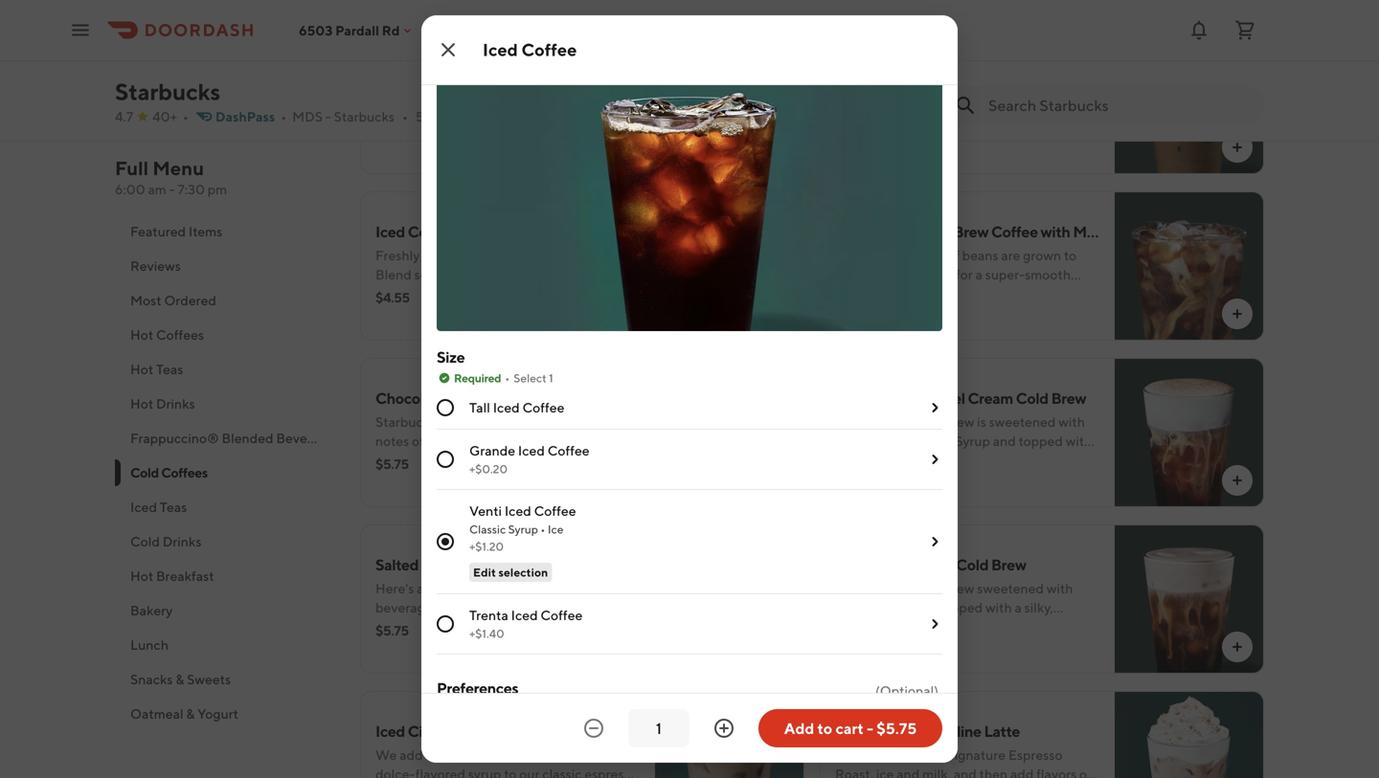 Task type: describe. For each thing, give the bounding box(es) containing it.
tall iced coffee
[[469, 400, 565, 416]]

decrease quantity by 1 image
[[583, 718, 606, 741]]

6503 pardall rd button
[[299, 22, 415, 38]]

ice
[[1041, 100, 1059, 116]]

• left the mds
[[281, 109, 287, 125]]

absolutely, inside iced coffee freshly brewed starbucks® iced coffee blend served chilled and sweetened over ice. an absolutely, seriously, refreshingly lift to any day.
[[419, 286, 485, 302]]

500
[[416, 109, 443, 125]]

chestnut
[[868, 723, 931, 741]]

dolce
[[481, 723, 520, 741]]

freshly inside iced coffee freshly brewed starbucks® iced coffee blend served chilled and sweetened over ice. an absolutely, seriously, refreshingly lift to any day.
[[376, 248, 420, 263]]

7:30
[[178, 182, 205, 197]]

create
[[835, 119, 874, 135]]

cream for salted
[[481, 556, 527, 574]]

drinks for hot drinks
[[156, 396, 195, 412]]

and inside "smooth ristretto shots of espresso get the perfect amount of whole milk and ice to create a not-too-strong, not-too-creamy, just-right flavor."
[[1015, 100, 1038, 116]]

pm
[[208, 182, 227, 197]]

hot coffees button
[[115, 318, 337, 353]]

blended
[[222, 431, 274, 446]]

• right 40+
[[183, 109, 189, 125]]

teas for iced teas
[[160, 500, 187, 515]]

notification bell image
[[1188, 19, 1211, 42]]

$5.15
[[835, 290, 867, 306]]

salted caramel cream cold brew
[[376, 556, 600, 574]]

absolutely, inside freshly brewed starbucks® iced coffee blend served chilled and sweetened over ice. an absolutely, seriously, refreshingly lift to any day.
[[481, 21, 546, 36]]

iced flat white image
[[1115, 25, 1265, 174]]

add item to cart image for chocolate cream cold brew
[[1230, 640, 1245, 655]]

shots
[[938, 81, 970, 97]]

0 vertical spatial cinnamon
[[835, 389, 906, 408]]

praline
[[934, 723, 982, 741]]

lift inside freshly brewed starbucks® iced coffee blend served chilled and sweetened over ice. an absolutely, seriously, refreshingly lift to any day.
[[682, 21, 698, 36]]

frappuccino®
[[130, 431, 219, 446]]

- inside add to cart - $5.75 button
[[867, 720, 874, 738]]

$5.75 for salted
[[376, 623, 409, 639]]

required
[[454, 372, 501, 385]]

- inside "full menu 6:00 am - 7:30 pm"
[[169, 182, 175, 197]]

venti iced coffee classic syrup • ice +$1.20
[[469, 503, 576, 554]]

close iced coffee image
[[437, 38, 460, 61]]

to inside "smooth ristretto shots of espresso get the perfect amount of whole milk and ice to create a not-too-strong, not-too-creamy, just-right flavor."
[[1062, 100, 1074, 116]]

smooth
[[835, 81, 883, 97]]

the
[[1067, 81, 1087, 97]]

add to cart - $5.75
[[784, 720, 917, 738]]

oatmeal
[[130, 707, 184, 722]]

chocolate cream cold brew image
[[1115, 525, 1265, 674]]

whole
[[948, 100, 985, 116]]

freshly brewed starbucks® iced coffee blend served chilled and sweetened over ice. an absolutely, seriously, refreshingly lift to any day.
[[437, 1, 931, 36]]

featured
[[130, 224, 186, 240]]

vanilla
[[835, 600, 874, 616]]

+$0.20
[[469, 463, 508, 476]]

rd
[[382, 22, 400, 38]]

iced coffee with milk image
[[655, 0, 805, 8]]

2 not- from the left
[[984, 119, 1010, 135]]

milk
[[1073, 223, 1103, 241]]

lift inside iced coffee freshly brewed starbucks® iced coffee blend served chilled and sweetened over ice. an absolutely, seriously, refreshingly lift to any day.
[[620, 286, 637, 302]]

iced inside freshly brewed starbucks® iced coffee blend served chilled and sweetened over ice. an absolutely, seriously, refreshingly lift to any day.
[[608, 1, 635, 17]]

oatmeal & yogurt
[[130, 707, 238, 722]]

iced coffee freshly brewed starbucks® iced coffee blend served chilled and sweetened over ice. an absolutely, seriously, refreshingly lift to any day.
[[376, 223, 637, 321]]

1
[[549, 372, 554, 385]]

hazelnut
[[448, 389, 510, 408]]

topped
[[939, 600, 983, 616]]

hot teas button
[[115, 353, 337, 387]]

hot breakfast
[[130, 569, 214, 584]]

salted caramel cream cold brew image
[[655, 525, 805, 674]]

chocolate hazelnut cookie cold brew
[[376, 389, 634, 408]]

sweets
[[187, 672, 231, 688]]

most ordered
[[130, 293, 216, 308]]

add item to cart image for iced brown sugar oatmilk shaken espresso
[[770, 140, 786, 155]]

syrup
[[508, 523, 538, 537]]

size group
[[437, 347, 943, 655]]

coffee inside the grande iced coffee +$0.20
[[548, 443, 590, 459]]

cold drinks
[[130, 534, 202, 550]]

iced brown sugar oatmilk shaken espresso image
[[655, 25, 805, 174]]

open menu image
[[69, 19, 92, 42]]

2 vertical spatial with
[[986, 600, 1012, 616]]

• up "chocolate hazelnut cookie cold brew"
[[505, 372, 510, 385]]

foam.
[[968, 619, 1002, 635]]

add
[[784, 720, 815, 738]]

full
[[115, 157, 149, 180]]

add item to cart image for $5.15
[[1230, 307, 1245, 322]]

lunch button
[[115, 628, 337, 663]]

iced coffee image
[[655, 192, 805, 341]]

cold drinks button
[[115, 525, 337, 560]]

4.7
[[115, 109, 133, 125]]

increase quantity by 1 image
[[713, 718, 736, 741]]

venti
[[469, 503, 502, 519]]

cream for cinnamon
[[968, 389, 1014, 408]]

0 vertical spatial starbucks
[[115, 78, 221, 105]]

starbucks® cold brew coffee with milk image
[[1115, 192, 1265, 341]]

cinnamon caramel cream cold brew
[[835, 389, 1087, 408]]

chilled inside freshly brewed starbucks® iced coffee blend served chilled and sweetened over ice. an absolutely, seriously, refreshingly lift to any day.
[[765, 1, 806, 17]]

1 vertical spatial starbucks
[[334, 109, 395, 125]]

coffee inside freshly brewed starbucks® iced coffee blend served chilled and sweetened over ice. an absolutely, seriously, refreshingly lift to any day.
[[638, 1, 680, 17]]

shaken
[[554, 56, 604, 74]]

seriously, inside freshly brewed starbucks® iced coffee blend served chilled and sweetened over ice. an absolutely, seriously, refreshingly lift to any day.
[[549, 21, 604, 36]]

0 horizontal spatial of
[[933, 100, 945, 116]]

chocolate hazelnut cookie cold brew image
[[655, 358, 805, 508]]

cookie
[[513, 389, 561, 408]]

items
[[189, 224, 223, 240]]

iced cinnamon dolce latte
[[376, 723, 559, 741]]

hot drinks
[[130, 396, 195, 412]]

add to cart - $5.75 button
[[759, 710, 943, 748]]

an inside freshly brewed starbucks® iced coffee blend served chilled and sweetened over ice. an absolutely, seriously, refreshingly lift to any day.
[[460, 21, 478, 36]]

milk
[[987, 100, 1013, 116]]

hot breakfast button
[[115, 560, 337, 594]]

select
[[514, 372, 547, 385]]

iced teas
[[130, 500, 187, 515]]

featured items button
[[115, 215, 337, 249]]

coffees for cold coffees
[[161, 465, 208, 481]]

cinnamon caramel cream cold brew image
[[1115, 358, 1265, 508]]

get
[[1044, 81, 1064, 97]]

brewed inside freshly brewed starbucks® iced coffee blend served chilled and sweetened over ice. an absolutely, seriously, refreshingly lift to any day.
[[484, 1, 530, 17]]

mds - starbucks • 500 ft
[[292, 109, 456, 125]]

chocolate for chocolate cream cold brew starbucks® cold brew sweetened with vanilla syrup and topped with a silky, chocolaty cream cold foam.
[[835, 556, 905, 574]]

iced inside button
[[130, 500, 157, 515]]

1 too- from the left
[[913, 119, 939, 135]]

snacks
[[130, 672, 173, 688]]

ordered
[[164, 293, 216, 308]]

oatmilk
[[497, 56, 551, 74]]

frappuccino® blended beverages button
[[115, 422, 340, 456]]

over inside iced coffee freshly brewed starbucks® iced coffee blend served chilled and sweetened over ice. an absolutely, seriously, refreshingly lift to any day.
[[597, 267, 624, 283]]

1 horizontal spatial of
[[973, 81, 985, 97]]

caramel for salted
[[421, 556, 478, 574]]

$5.75 for chocolate
[[376, 457, 409, 472]]

starbucks® inside freshly brewed starbucks® iced coffee blend served chilled and sweetened over ice. an absolutely, seriously, refreshingly lift to any day.
[[533, 1, 606, 17]]

refreshingly inside freshly brewed starbucks® iced coffee blend served chilled and sweetened over ice. an absolutely, seriously, refreshingly lift to any day.
[[607, 21, 679, 36]]

espresso
[[988, 81, 1041, 97]]

40+
[[152, 109, 177, 125]]

selection
[[499, 566, 548, 580]]

chocolate for chocolate hazelnut cookie cold brew
[[376, 389, 446, 408]]

2 too- from the left
[[1010, 119, 1036, 135]]

latte for iced chestnut praline latte
[[984, 723, 1020, 741]]

blend inside iced coffee freshly brewed starbucks® iced coffee blend served chilled and sweetened over ice. an absolutely, seriously, refreshingly lift to any day.
[[376, 267, 412, 283]]

breakfast
[[156, 569, 214, 584]]



Task type: vqa. For each thing, say whether or not it's contained in the screenshot.


Task type: locate. For each thing, give the bounding box(es) containing it.
preferences
[[437, 680, 519, 698]]

with up silky,
[[1047, 581, 1074, 597]]

sweetened inside iced coffee freshly brewed starbucks® iced coffee blend served chilled and sweetened over ice. an absolutely, seriously, refreshingly lift to any day.
[[527, 267, 594, 283]]

1 not- from the left
[[886, 119, 913, 135]]

latte right "praline"
[[984, 723, 1020, 741]]

iced inside trenta iced coffee +$1.40
[[511, 608, 538, 624]]

1 vertical spatial day.
[[415, 305, 440, 321]]

2 hot from the top
[[130, 362, 153, 377]]

teas for hot teas
[[156, 362, 183, 377]]

coffees down most ordered
[[156, 327, 204, 343]]

add item to cart image for iced coffee
[[770, 307, 786, 322]]

0 horizontal spatial cinnamon
[[408, 723, 478, 741]]

to inside add to cart - $5.75 button
[[818, 720, 833, 738]]

• select 1
[[505, 372, 554, 385]]

pardall
[[335, 22, 379, 38]]

2 latte from the left
[[984, 723, 1020, 741]]

0 vertical spatial freshly
[[437, 1, 481, 17]]

full menu 6:00 am - 7:30 pm
[[115, 157, 227, 197]]

day. inside freshly brewed starbucks® iced coffee blend served chilled and sweetened over ice. an absolutely, seriously, refreshingly lift to any day.
[[740, 21, 765, 36]]

0 horizontal spatial day.
[[415, 305, 440, 321]]

cold
[[938, 619, 965, 635]]

0 vertical spatial refreshingly
[[607, 21, 679, 36]]

0 horizontal spatial sweetened
[[527, 267, 594, 283]]

1 horizontal spatial starbucks
[[334, 109, 395, 125]]

dashpass
[[215, 109, 275, 125]]

with
[[1041, 223, 1071, 241], [1047, 581, 1074, 597], [986, 600, 1012, 616]]

over inside freshly brewed starbucks® iced coffee blend served chilled and sweetened over ice. an absolutely, seriously, refreshingly lift to any day.
[[904, 1, 931, 17]]

0 vertical spatial a
[[877, 119, 884, 135]]

snacks & sweets
[[130, 672, 231, 688]]

0 vertical spatial of
[[973, 81, 985, 97]]

too- up the 'flavor.'
[[913, 119, 939, 135]]

Current quantity is 1 number field
[[640, 719, 678, 740]]

iced coffee
[[483, 39, 577, 60]]

1 horizontal spatial sweetened
[[835, 1, 901, 17]]

ice.
[[437, 21, 458, 36], [376, 286, 396, 302]]

most ordered button
[[115, 284, 337, 318]]

add item to cart image
[[1230, 140, 1245, 155], [1230, 307, 1245, 322]]

brown
[[408, 56, 452, 74]]

$6.75
[[376, 123, 409, 139]]

Item Search search field
[[989, 95, 1249, 116]]

1 add item to cart image from the top
[[1230, 140, 1245, 155]]

1 horizontal spatial blend
[[683, 1, 719, 17]]

cart
[[836, 720, 864, 738]]

hot drinks button
[[115, 387, 337, 422]]

$6.25
[[835, 123, 869, 139]]

40+ •
[[152, 109, 189, 125]]

freshly up close iced coffee icon
[[437, 1, 481, 17]]

0 horizontal spatial lift
[[620, 286, 637, 302]]

freshly inside freshly brewed starbucks® iced coffee blend served chilled and sweetened over ice. an absolutely, seriously, refreshingly lift to any day.
[[437, 1, 481, 17]]

iced teas button
[[115, 491, 337, 525]]

1 vertical spatial a
[[1015, 600, 1022, 616]]

coffees for hot coffees
[[156, 327, 204, 343]]

- right cart
[[867, 720, 874, 738]]

1 vertical spatial chocolate
[[835, 556, 905, 574]]

2 horizontal spatial -
[[867, 720, 874, 738]]

0 horizontal spatial blend
[[376, 267, 412, 283]]

1 vertical spatial lift
[[620, 286, 637, 302]]

iced
[[608, 1, 635, 17], [483, 39, 518, 60], [376, 56, 405, 74], [376, 223, 405, 241], [547, 248, 574, 263], [493, 400, 520, 416], [518, 443, 545, 459], [130, 500, 157, 515], [505, 503, 532, 519], [511, 608, 538, 624], [376, 723, 405, 741], [835, 723, 865, 741]]

1 horizontal spatial a
[[1015, 600, 1022, 616]]

None radio
[[437, 451, 454, 468], [437, 534, 454, 551], [437, 616, 454, 633], [437, 451, 454, 468], [437, 534, 454, 551], [437, 616, 454, 633]]

and inside freshly brewed starbucks® iced coffee blend served chilled and sweetened over ice. an absolutely, seriously, refreshingly lift to any day.
[[809, 1, 832, 17]]

am
[[148, 182, 167, 197]]

drinks up the frappuccino®
[[156, 396, 195, 412]]

to inside iced coffee freshly brewed starbucks® iced coffee blend served chilled and sweetened over ice. an absolutely, seriously, refreshingly lift to any day.
[[376, 305, 388, 321]]

ice. inside freshly brewed starbucks® iced coffee blend served chilled and sweetened over ice. an absolutely, seriously, refreshingly lift to any day.
[[437, 21, 458, 36]]

1 latte from the left
[[523, 723, 559, 741]]

2 vertical spatial sweetened
[[977, 581, 1044, 597]]

2 horizontal spatial cream
[[968, 389, 1014, 408]]

3 hot from the top
[[130, 396, 153, 412]]

starbucks® inside iced coffee freshly brewed starbucks® iced coffee blend served chilled and sweetened over ice. an absolutely, seriously, refreshingly lift to any day.
[[472, 248, 544, 263]]

1 hot from the top
[[130, 327, 153, 343]]

1 horizontal spatial day.
[[740, 21, 765, 36]]

1 vertical spatial freshly
[[376, 248, 420, 263]]

hot up bakery
[[130, 569, 153, 584]]

& right "snacks"
[[176, 672, 184, 688]]

over
[[904, 1, 931, 17], [597, 267, 624, 283]]

frappuccino® blended beverages
[[130, 431, 340, 446]]

$4.55
[[376, 290, 410, 306]]

0 vertical spatial day.
[[740, 21, 765, 36]]

mds
[[292, 109, 323, 125]]

1 vertical spatial seriously,
[[487, 286, 543, 302]]

1 horizontal spatial &
[[186, 707, 195, 722]]

1 vertical spatial -
[[169, 182, 175, 197]]

iced inside the grande iced coffee +$0.20
[[518, 443, 545, 459]]

and inside iced coffee freshly brewed starbucks® iced coffee blend served chilled and sweetened over ice. an absolutely, seriously, refreshingly lift to any day.
[[502, 267, 525, 283]]

0 horizontal spatial an
[[399, 286, 417, 302]]

iced cinnamon dolce latte image
[[655, 692, 805, 779]]

chilled inside iced coffee freshly brewed starbucks® iced coffee blend served chilled and sweetened over ice. an absolutely, seriously, refreshingly lift to any day.
[[458, 267, 499, 283]]

hot teas
[[130, 362, 183, 377]]

1 horizontal spatial brewed
[[484, 1, 530, 17]]

iced coffee dialog
[[422, 0, 958, 776]]

0 vertical spatial chilled
[[765, 1, 806, 17]]

starbucks® inside chocolate cream cold brew starbucks® cold brew sweetened with vanilla syrup and topped with a silky, chocolaty cream cold foam.
[[835, 581, 908, 597]]

edit
[[473, 566, 496, 580]]

brew
[[954, 223, 989, 241], [599, 389, 634, 408], [1052, 389, 1087, 408], [565, 556, 600, 574], [992, 556, 1027, 574], [943, 581, 975, 597]]

hot for hot teas
[[130, 362, 153, 377]]

right
[[863, 138, 892, 154]]

with left milk
[[1041, 223, 1071, 241]]

& for snacks
[[176, 672, 184, 688]]

day. right $4.55
[[415, 305, 440, 321]]

starbucks up 40+ •
[[115, 78, 221, 105]]

2 add item to cart image from the top
[[1230, 307, 1245, 322]]

size
[[437, 348, 465, 366]]

of
[[973, 81, 985, 97], [933, 100, 945, 116]]

0 vertical spatial &
[[176, 672, 184, 688]]

absolutely,
[[481, 21, 546, 36], [419, 286, 485, 302]]

(optional)
[[876, 684, 939, 699]]

hot down hot teas
[[130, 396, 153, 412]]

0 horizontal spatial not-
[[886, 119, 913, 135]]

1 vertical spatial sweetened
[[527, 267, 594, 283]]

-
[[326, 109, 331, 125], [169, 182, 175, 197], [867, 720, 874, 738]]

0 vertical spatial $5.75
[[376, 457, 409, 472]]

featured items
[[130, 224, 223, 240]]

reviews
[[130, 258, 181, 274]]

chocolate inside chocolate cream cold brew starbucks® cold brew sweetened with vanilla syrup and topped with a silky, chocolaty cream cold foam.
[[835, 556, 905, 574]]

absolutely, right $4.55
[[419, 286, 485, 302]]

0 horizontal spatial caramel
[[421, 556, 478, 574]]

0 vertical spatial drinks
[[156, 396, 195, 412]]

0 vertical spatial served
[[722, 1, 763, 17]]

add item to cart image for cinnamon caramel cream cold brew
[[1230, 473, 1245, 489]]

0 vertical spatial with
[[1041, 223, 1071, 241]]

0 items, open order cart image
[[1234, 19, 1257, 42]]

seriously, up • select 1 at the left of the page
[[487, 286, 543, 302]]

silky,
[[1025, 600, 1054, 616]]

teas down "cold coffees" in the left of the page
[[160, 500, 187, 515]]

lunch
[[130, 638, 169, 653]]

day. inside iced coffee freshly brewed starbucks® iced coffee blend served chilled and sweetened over ice. an absolutely, seriously, refreshingly lift to any day.
[[415, 305, 440, 321]]

salted
[[376, 556, 419, 574]]

trenta
[[469, 608, 509, 624]]

& left yogurt
[[186, 707, 195, 722]]

blend up iced brown sugar oatmilk shaken espresso image
[[683, 1, 719, 17]]

and inside chocolate cream cold brew starbucks® cold brew sweetened with vanilla syrup and topped with a silky, chocolaty cream cold foam.
[[913, 600, 936, 616]]

1 horizontal spatial over
[[904, 1, 931, 17]]

0 vertical spatial chocolate
[[376, 389, 446, 408]]

6503
[[299, 22, 333, 38]]

of up whole
[[973, 81, 985, 97]]

cinnamon
[[835, 389, 906, 408], [408, 723, 478, 741]]

0 vertical spatial blend
[[683, 1, 719, 17]]

2 horizontal spatial sweetened
[[977, 581, 1044, 597]]

blend inside freshly brewed starbucks® iced coffee blend served chilled and sweetened over ice. an absolutely, seriously, refreshingly lift to any day.
[[683, 1, 719, 17]]

0 horizontal spatial latte
[[523, 723, 559, 741]]

6503 pardall rd
[[299, 22, 400, 38]]

1 vertical spatial ice.
[[376, 286, 396, 302]]

1 vertical spatial $5.75
[[376, 623, 409, 639]]

• left 500
[[402, 109, 408, 125]]

not- down amount
[[886, 119, 913, 135]]

hot coffees
[[130, 327, 204, 343]]

coffees inside hot coffees button
[[156, 327, 204, 343]]

tall
[[469, 400, 490, 416]]

any inside iced coffee freshly brewed starbucks® iced coffee blend served chilled and sweetened over ice. an absolutely, seriously, refreshingly lift to any day.
[[391, 305, 413, 321]]

grande
[[469, 443, 516, 459]]

any inside freshly brewed starbucks® iced coffee blend served chilled and sweetened over ice. an absolutely, seriously, refreshingly lift to any day.
[[716, 21, 738, 36]]

hot inside button
[[130, 327, 153, 343]]

0 horizontal spatial cream
[[481, 556, 527, 574]]

latte
[[523, 723, 559, 741], [984, 723, 1020, 741]]

cream inside chocolate cream cold brew starbucks® cold brew sweetened with vanilla syrup and topped with a silky, chocolaty cream cold foam.
[[908, 556, 954, 574]]

drinks up 'breakfast'
[[163, 534, 202, 550]]

1 horizontal spatial too-
[[1010, 119, 1036, 135]]

1 horizontal spatial cinnamon
[[835, 389, 906, 408]]

0 horizontal spatial too-
[[913, 119, 939, 135]]

1 horizontal spatial any
[[716, 21, 738, 36]]

& inside button
[[176, 672, 184, 688]]

served inside iced coffee freshly brewed starbucks® iced coffee blend served chilled and sweetened over ice. an absolutely, seriously, refreshingly lift to any day.
[[414, 267, 455, 283]]

strong,
[[939, 119, 981, 135]]

1 horizontal spatial ice.
[[437, 21, 458, 36]]

Tall Iced Coffee radio
[[437, 400, 454, 417]]

edit selection
[[473, 566, 548, 580]]

chocolate cream cold brew starbucks® cold brew sweetened with vanilla syrup and topped with a silky, chocolaty cream cold foam.
[[835, 556, 1074, 635]]

flavor.
[[895, 138, 932, 154]]

iced inside venti iced coffee classic syrup • ice +$1.20
[[505, 503, 532, 519]]

freshly up $4.55
[[376, 248, 420, 263]]

0 vertical spatial -
[[326, 109, 331, 125]]

starbucks®
[[533, 1, 606, 17], [835, 223, 916, 241], [472, 248, 544, 263], [835, 581, 908, 597]]

coffee inside trenta iced coffee +$1.40
[[541, 608, 583, 624]]

chocolate up vanilla at right bottom
[[835, 556, 905, 574]]

0 horizontal spatial &
[[176, 672, 184, 688]]

teas down hot coffees
[[156, 362, 183, 377]]

a left silky,
[[1015, 600, 1022, 616]]

with up foam.
[[986, 600, 1012, 616]]

add item to cart image for salted caramel cream cold brew
[[770, 640, 786, 655]]

1 horizontal spatial -
[[326, 109, 331, 125]]

1 horizontal spatial cream
[[908, 556, 954, 574]]

to
[[701, 21, 713, 36], [1062, 100, 1074, 116], [376, 305, 388, 321], [818, 720, 833, 738]]

1 horizontal spatial not-
[[984, 119, 1010, 135]]

refreshingly inside iced coffee freshly brewed starbucks® iced coffee blend served chilled and sweetened over ice. an absolutely, seriously, refreshingly lift to any day.
[[546, 286, 618, 302]]

ice
[[548, 523, 564, 537]]

1 vertical spatial teas
[[160, 500, 187, 515]]

cold inside cold drinks button
[[130, 534, 160, 550]]

chocolaty
[[835, 619, 895, 635]]

drinks inside button
[[163, 534, 202, 550]]

espresso
[[607, 56, 668, 74]]

a up right
[[877, 119, 884, 135]]

0 vertical spatial an
[[460, 21, 478, 36]]

• left ice
[[541, 523, 546, 537]]

latte right dolce
[[523, 723, 559, 741]]

caramel
[[908, 389, 965, 408], [421, 556, 478, 574]]

ristretto
[[886, 81, 935, 97]]

1 vertical spatial caramel
[[421, 556, 478, 574]]

trenta iced coffee +$1.40
[[469, 608, 583, 641]]

0 horizontal spatial served
[[414, 267, 455, 283]]

refreshingly up 'espresso'
[[607, 21, 679, 36]]

$5.75 inside button
[[877, 720, 917, 738]]

caramel for cinnamon
[[908, 389, 965, 408]]

seriously, inside iced coffee freshly brewed starbucks® iced coffee blend served chilled and sweetened over ice. an absolutely, seriously, refreshingly lift to any day.
[[487, 286, 543, 302]]

refreshingly up 1
[[546, 286, 618, 302]]

1 vertical spatial brewed
[[423, 248, 469, 263]]

of down "shots"
[[933, 100, 945, 116]]

iced chestnut praline latte
[[835, 723, 1020, 741]]

1 vertical spatial an
[[399, 286, 417, 302]]

coffee
[[638, 1, 680, 17], [522, 39, 577, 60], [408, 223, 455, 241], [992, 223, 1038, 241], [577, 248, 619, 263], [523, 400, 565, 416], [548, 443, 590, 459], [534, 503, 576, 519], [541, 608, 583, 624]]

classic
[[469, 523, 506, 537]]

1 vertical spatial absolutely,
[[419, 286, 485, 302]]

most
[[130, 293, 161, 308]]

syrup
[[877, 600, 910, 616]]

0 vertical spatial coffees
[[156, 327, 204, 343]]

grande iced coffee +$0.20
[[469, 443, 590, 476]]

1 horizontal spatial seriously,
[[549, 21, 604, 36]]

absolutely, up iced coffee
[[481, 21, 546, 36]]

seriously, up shaken
[[549, 21, 604, 36]]

served
[[722, 1, 763, 17], [414, 267, 455, 283]]

bakery button
[[115, 594, 337, 628]]

1 horizontal spatial chocolate
[[835, 556, 905, 574]]

to inside freshly brewed starbucks® iced coffee blend served chilled and sweetened over ice. an absolutely, seriously, refreshingly lift to any day.
[[701, 21, 713, 36]]

0 horizontal spatial any
[[391, 305, 413, 321]]

a inside chocolate cream cold brew starbucks® cold brew sweetened with vanilla syrup and topped with a silky, chocolaty cream cold foam.
[[1015, 600, 1022, 616]]

1 horizontal spatial caramel
[[908, 389, 965, 408]]

sweetened inside freshly brewed starbucks® iced coffee blend served chilled and sweetened over ice. an absolutely, seriously, refreshingly lift to any day.
[[835, 1, 901, 17]]

add item to cart image for $6.25
[[1230, 140, 1245, 155]]

0 horizontal spatial a
[[877, 119, 884, 135]]

cold coffees
[[130, 465, 208, 481]]

1 vertical spatial with
[[1047, 581, 1074, 597]]

cream
[[898, 619, 936, 635]]

brewed
[[484, 1, 530, 17], [423, 248, 469, 263]]

a inside "smooth ristretto shots of espresso get the perfect amount of whole milk and ice to create a not-too-strong, not-too-creamy, just-right flavor."
[[877, 119, 884, 135]]

1 vertical spatial of
[[933, 100, 945, 116]]

creamy,
[[1036, 119, 1083, 135]]

1 horizontal spatial chilled
[[765, 1, 806, 17]]

not- down milk
[[984, 119, 1010, 135]]

0 horizontal spatial over
[[597, 267, 624, 283]]

1 vertical spatial over
[[597, 267, 624, 283]]

1 vertical spatial cinnamon
[[408, 723, 478, 741]]

starbucks right the mds
[[334, 109, 395, 125]]

hot for hot coffees
[[130, 327, 153, 343]]

served up size
[[414, 267, 455, 283]]

coffees down the frappuccino®
[[161, 465, 208, 481]]

1 vertical spatial drinks
[[163, 534, 202, 550]]

0 vertical spatial teas
[[156, 362, 183, 377]]

sweetened inside chocolate cream cold brew starbucks® cold brew sweetened with vanilla syrup and topped with a silky, chocolaty cream cold foam.
[[977, 581, 1044, 597]]

1 horizontal spatial latte
[[984, 723, 1020, 741]]

2 vertical spatial -
[[867, 720, 874, 738]]

0 vertical spatial ice.
[[437, 21, 458, 36]]

add item to cart image
[[770, 140, 786, 155], [770, 307, 786, 322], [1230, 473, 1245, 489], [770, 640, 786, 655], [1230, 640, 1245, 655]]

iced chestnut praline latte image
[[1115, 692, 1265, 779]]

hot down most
[[130, 327, 153, 343]]

drinks inside 'button'
[[156, 396, 195, 412]]

- right the mds
[[326, 109, 331, 125]]

0 vertical spatial over
[[904, 1, 931, 17]]

an inside iced coffee freshly brewed starbucks® iced coffee blend served chilled and sweetened over ice. an absolutely, seriously, refreshingly lift to any day.
[[399, 286, 417, 302]]

hot inside 'button'
[[130, 396, 153, 412]]

0 vertical spatial seriously,
[[549, 21, 604, 36]]

1 vertical spatial refreshingly
[[546, 286, 618, 302]]

0 horizontal spatial -
[[169, 182, 175, 197]]

hot for hot breakfast
[[130, 569, 153, 584]]

4 hot from the top
[[130, 569, 153, 584]]

1 vertical spatial add item to cart image
[[1230, 307, 1245, 322]]

ice. inside iced coffee freshly brewed starbucks® iced coffee blend served chilled and sweetened over ice. an absolutely, seriously, refreshingly lift to any day.
[[376, 286, 396, 302]]

0 vertical spatial any
[[716, 21, 738, 36]]

1 horizontal spatial served
[[722, 1, 763, 17]]

drinks for cold drinks
[[163, 534, 202, 550]]

0 vertical spatial caramel
[[908, 389, 965, 408]]

day. down the iced coffee with milk image on the top of the page
[[740, 21, 765, 36]]

served up iced brown sugar oatmilk shaken espresso image
[[722, 1, 763, 17]]

freshly
[[437, 1, 481, 17], [376, 248, 420, 263]]

1 vertical spatial &
[[186, 707, 195, 722]]

0 vertical spatial sweetened
[[835, 1, 901, 17]]

0 vertical spatial add item to cart image
[[1230, 140, 1245, 155]]

1 horizontal spatial freshly
[[437, 1, 481, 17]]

chocolate down size
[[376, 389, 446, 408]]

coffee inside venti iced coffee classic syrup • ice +$1.20
[[534, 503, 576, 519]]

• inside venti iced coffee classic syrup • ice +$1.20
[[541, 523, 546, 537]]

& inside "button"
[[186, 707, 195, 722]]

amount
[[883, 100, 930, 116]]

1 horizontal spatial an
[[460, 21, 478, 36]]

too- down milk
[[1010, 119, 1036, 135]]

hot for hot drinks
[[130, 396, 153, 412]]

&
[[176, 672, 184, 688], [186, 707, 195, 722]]

0 horizontal spatial starbucks
[[115, 78, 221, 105]]

served inside freshly brewed starbucks® iced coffee blend served chilled and sweetened over ice. an absolutely, seriously, refreshingly lift to any day.
[[722, 1, 763, 17]]

hot up hot drinks
[[130, 362, 153, 377]]

brewed inside iced coffee freshly brewed starbucks® iced coffee blend served chilled and sweetened over ice. an absolutely, seriously, refreshingly lift to any day.
[[423, 248, 469, 263]]

blend up $4.55
[[376, 267, 412, 283]]

- right am
[[169, 182, 175, 197]]

& for oatmeal
[[186, 707, 195, 722]]

cream
[[968, 389, 1014, 408], [481, 556, 527, 574], [908, 556, 954, 574]]

latte for iced cinnamon dolce latte
[[523, 723, 559, 741]]

0 vertical spatial lift
[[682, 21, 698, 36]]

6:00
[[115, 182, 145, 197]]



